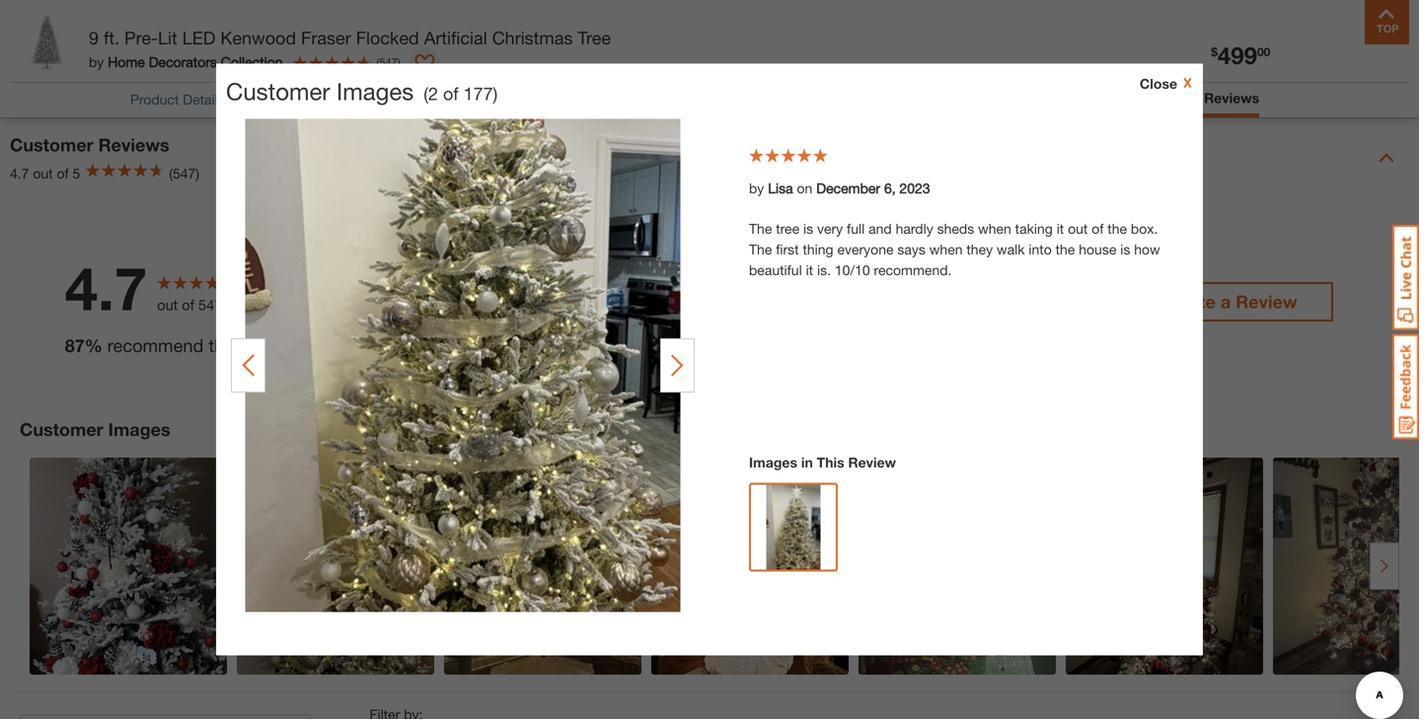 Task type: describe. For each thing, give the bounding box(es) containing it.
1 horizontal spatial reviews
[[1204, 90, 1259, 106]]

0 horizontal spatial when
[[929, 241, 963, 258]]

177
[[463, 83, 493, 104]]

product
[[242, 335, 305, 356]]

thing
[[803, 241, 834, 258]]

review inside button
[[1236, 291, 1297, 312]]

lisa
[[768, 180, 793, 196]]

images in this review
[[749, 454, 896, 471]]

house
[[1079, 241, 1117, 258]]

product details
[[130, 91, 225, 107]]

artificial
[[424, 27, 487, 48]]

christmas
[[492, 27, 573, 48]]

the tree is very full and hardly sheds when taking it out of the box. the first thing everyone says when they walk into the house is how beautiful it is. 10/10 recommend.
[[749, 221, 1160, 278]]

1 vertical spatial is
[[1120, 241, 1130, 258]]

( 547 )
[[377, 56, 400, 68]]

images for customer images ( 2 of 177 )
[[337, 77, 414, 105]]

top button
[[1365, 0, 1409, 44]]

0 horizontal spatial )
[[397, 56, 400, 68]]

first
[[776, 241, 799, 258]]

specifications
[[455, 91, 542, 107]]

live chat image
[[1393, 225, 1419, 331]]

out of 547 reviews
[[157, 297, 275, 313]]

1
[[370, 363, 378, 382]]

details
[[183, 91, 225, 107]]

0 vertical spatial it
[[1057, 221, 1064, 237]]

customer images main content
[[0, 0, 1419, 719]]

of inside the 'customer images ( 2 of 177 )'
[[443, 83, 459, 104]]

product
[[130, 91, 179, 107]]

box.
[[1131, 221, 1158, 237]]

2 the from the top
[[749, 241, 772, 258]]

9
[[89, 27, 99, 48]]

2 inside the 'customer images ( 2 of 177 )'
[[428, 83, 438, 104]]

10/10
[[835, 262, 870, 278]]

close link
[[1140, 74, 1193, 94]]

$
[[1211, 45, 1218, 59]]

4.7 out of 5
[[10, 165, 80, 181]]

collection
[[221, 54, 283, 70]]

0 horizontal spatial 5
[[73, 165, 80, 181]]

0 horizontal spatial 2
[[370, 328, 378, 347]]

2 vertical spatial out
[[157, 297, 178, 313]]

very
[[817, 221, 843, 237]]

on
[[797, 180, 813, 196]]

2 vertical spatial images
[[749, 454, 797, 471]]

1 vertical spatial customer reviews
[[10, 134, 169, 155]]

images for customer images
[[108, 419, 170, 440]]

fraser
[[301, 27, 351, 48]]

reviews
[[226, 297, 275, 313]]

$ 499 00
[[1211, 41, 1270, 69]]

out inside the tree is very full and hardly sheds when taking it out of the box. the first thing everyone says when they walk into the house is how beautiful it is. 10/10 recommend.
[[1068, 221, 1088, 237]]

customer images
[[20, 419, 170, 440]]

home
[[108, 54, 145, 70]]

4.7 for 4.7
[[65, 253, 147, 323]]

walk
[[997, 241, 1025, 258]]

( inside the 'customer images ( 2 of 177 )'
[[424, 83, 428, 104]]

product image image
[[15, 10, 79, 74]]

recommend
[[107, 335, 204, 356]]

thumbnail image
[[766, 485, 821, 584]]

0 horizontal spatial 547
[[198, 297, 222, 313]]

they
[[967, 241, 993, 258]]

review inside customer images main content
[[848, 454, 896, 471]]

hardly
[[896, 221, 933, 237]]

and
[[869, 221, 892, 237]]



Task type: locate. For each thing, give the bounding box(es) containing it.
1 horizontal spatial is
[[1120, 241, 1130, 258]]

1 vertical spatial 5
[[370, 221, 378, 240]]

product details button
[[130, 89, 225, 110], [130, 89, 225, 110]]

full
[[847, 221, 865, 237]]

by for by lisa on december 6, 2023
[[749, 180, 764, 196]]

)
[[397, 56, 400, 68], [493, 83, 498, 104]]

2
[[428, 83, 438, 104], [370, 328, 378, 347]]

by inside customer images main content
[[749, 180, 764, 196]]

0 vertical spatial 2
[[428, 83, 438, 104]]

0 vertical spatial review
[[1236, 291, 1297, 312]]

customer images ( 2 of 177 )
[[226, 77, 498, 105]]

lit
[[158, 27, 177, 48]]

0 horizontal spatial reviews
[[98, 134, 169, 155]]

it
[[1057, 221, 1064, 237], [806, 262, 813, 278]]

1 vertical spatial when
[[929, 241, 963, 258]]

everyone
[[837, 241, 894, 258]]

0 vertical spatial 5
[[73, 165, 80, 181]]

december
[[816, 180, 880, 196]]

star icon image for 1
[[388, 363, 407, 383]]

1 vertical spatial )
[[493, 83, 498, 104]]

write a review
[[1171, 291, 1297, 312]]

0 vertical spatial images
[[337, 77, 414, 105]]

0 horizontal spatial images
[[108, 419, 170, 440]]

customer
[[226, 77, 330, 105], [1135, 90, 1200, 106], [10, 134, 93, 155], [20, 419, 103, 440]]

tree
[[776, 221, 800, 237]]

87
[[65, 335, 85, 356]]

00
[[1257, 45, 1270, 59]]

4.7 for 4.7 out of 5
[[10, 165, 29, 181]]

1 vertical spatial by
[[749, 180, 764, 196]]

kenwood
[[220, 27, 296, 48]]

review right a
[[1236, 291, 1297, 312]]

is.
[[817, 262, 831, 278]]

1 vertical spatial the
[[1056, 241, 1075, 258]]

1 horizontal spatial images
[[337, 77, 414, 105]]

( down flocked
[[377, 56, 379, 68]]

1 horizontal spatial it
[[1057, 221, 1064, 237]]

reviews down "product"
[[98, 134, 169, 155]]

0 vertical spatial (
[[377, 56, 379, 68]]

) down flocked
[[397, 56, 400, 68]]

1 horizontal spatial by
[[749, 180, 764, 196]]

the left box.
[[1108, 221, 1127, 237]]

when up they
[[978, 221, 1011, 237]]

beautiful
[[749, 262, 802, 278]]

1 vertical spatial it
[[806, 262, 813, 278]]

1 horizontal spatial 4.7
[[65, 253, 147, 323]]

ft.
[[104, 27, 119, 48]]

decorators
[[149, 54, 217, 70]]

464
[[1009, 221, 1036, 240]]

0 vertical spatial customer reviews
[[1135, 90, 1259, 106]]

1 horizontal spatial 2
[[428, 83, 438, 104]]

547 left reviews
[[198, 297, 222, 313]]

1 horizontal spatial out
[[157, 297, 178, 313]]

the left tree
[[749, 221, 772, 237]]

2 horizontal spatial out
[[1068, 221, 1088, 237]]

0 horizontal spatial 4.7
[[10, 165, 29, 181]]

0 vertical spatial is
[[803, 221, 813, 237]]

0 vertical spatial 547
[[379, 56, 397, 68]]

is left how
[[1120, 241, 1130, 258]]

) down the christmas
[[493, 83, 498, 104]]

out
[[33, 165, 53, 181], [1068, 221, 1088, 237], [157, 297, 178, 313]]

4 star icon image from the top
[[388, 328, 407, 347]]

0 vertical spatial 4.7
[[10, 165, 29, 181]]

(
[[377, 56, 379, 68], [424, 83, 428, 104]]

by left lisa
[[749, 180, 764, 196]]

into
[[1029, 241, 1052, 258]]

2023
[[900, 180, 930, 196]]

0 vertical spatial reviews
[[1204, 90, 1259, 106]]

customer reviews button
[[1135, 88, 1259, 113], [1135, 88, 1259, 109]]

499
[[1218, 41, 1257, 69]]

0 horizontal spatial the
[[1056, 241, 1075, 258]]

by for by home decorators collection
[[89, 54, 104, 70]]

1 vertical spatial (
[[424, 83, 428, 104]]

2 horizontal spatial images
[[749, 454, 797, 471]]

customer inside main content
[[226, 77, 330, 105]]

is
[[803, 221, 813, 237], [1120, 241, 1130, 258]]

0 horizontal spatial by
[[89, 54, 104, 70]]

reviews down 499
[[1204, 90, 1259, 106]]

navigation
[[563, 0, 856, 66]]

1 horizontal spatial 5
[[370, 221, 378, 240]]

by lisa on december 6, 2023
[[749, 180, 930, 196]]

the right into
[[1056, 241, 1075, 258]]

5 star icon image from the top
[[388, 363, 407, 383]]

the
[[1108, 221, 1127, 237], [1056, 241, 1075, 258]]

images down 'recommend'
[[108, 419, 170, 440]]

4.7
[[10, 165, 29, 181], [65, 253, 147, 323]]

of
[[443, 83, 459, 104], [57, 165, 69, 181], [1092, 221, 1104, 237], [182, 297, 194, 313]]

customer reviews up 4.7 out of 5
[[10, 134, 169, 155]]

1 vertical spatial review
[[848, 454, 896, 471]]

0 vertical spatial )
[[397, 56, 400, 68]]

a
[[1221, 291, 1231, 312]]

3
[[370, 292, 378, 311]]

4
[[370, 257, 378, 276]]

) inside the 'customer images ( 2 of 177 )'
[[493, 83, 498, 104]]

sheds
[[937, 221, 974, 237]]

close
[[1140, 76, 1177, 92]]

1 vertical spatial 547
[[198, 297, 222, 313]]

1 horizontal spatial )
[[493, 83, 498, 104]]

customer reviews down $
[[1135, 90, 1259, 106]]

0 horizontal spatial review
[[848, 454, 896, 471]]

tree
[[578, 27, 611, 48]]

9 ft. pre-lit led kenwood fraser flocked artificial christmas tree
[[89, 27, 611, 48]]

when
[[978, 221, 1011, 237], [929, 241, 963, 258]]

this
[[817, 454, 844, 471]]

1 vertical spatial 2
[[370, 328, 378, 347]]

0 vertical spatial the
[[749, 221, 772, 237]]

reviews
[[1204, 90, 1259, 106], [98, 134, 169, 155]]

0 horizontal spatial out
[[33, 165, 53, 181]]

1 vertical spatial 4.7
[[65, 253, 147, 323]]

6,
[[884, 180, 896, 196]]

how
[[1134, 241, 1160, 258]]

1 horizontal spatial (
[[424, 83, 428, 104]]

%
[[85, 335, 102, 356]]

0 vertical spatial when
[[978, 221, 1011, 237]]

0 vertical spatial by
[[89, 54, 104, 70]]

0 vertical spatial out
[[33, 165, 53, 181]]

1 vertical spatial images
[[108, 419, 170, 440]]

star icon image for 4
[[388, 257, 407, 276]]

recommend.
[[874, 262, 952, 278]]

review right this
[[848, 454, 896, 471]]

1 vertical spatial out
[[1068, 221, 1088, 237]]

review
[[1236, 291, 1297, 312], [848, 454, 896, 471]]

star icon image for 2
[[388, 328, 407, 347]]

pre-
[[124, 27, 158, 48]]

star icon image
[[388, 221, 407, 240], [388, 257, 407, 276], [388, 292, 407, 311], [388, 328, 407, 347], [388, 363, 407, 383]]

2 star icon image from the top
[[388, 257, 407, 276]]

1 horizontal spatial customer reviews
[[1135, 90, 1259, 106]]

write
[[1171, 291, 1216, 312]]

2 down the 3
[[370, 328, 378, 347]]

write a review button
[[1136, 282, 1333, 322]]

547
[[379, 56, 397, 68], [198, 297, 222, 313]]

is right tree
[[803, 221, 813, 237]]

1 the from the top
[[749, 221, 772, 237]]

by down 9
[[89, 54, 104, 70]]

star icon image for 5
[[388, 221, 407, 240]]

1 vertical spatial reviews
[[98, 134, 169, 155]]

customer reviews
[[1135, 90, 1259, 106], [10, 134, 169, 155]]

by home decorators collection
[[89, 54, 283, 70]]

1 horizontal spatial review
[[1236, 291, 1297, 312]]

taking
[[1015, 221, 1053, 237]]

87 % recommend this product
[[65, 335, 305, 356]]

0 horizontal spatial customer reviews
[[10, 134, 169, 155]]

when down sheds
[[929, 241, 963, 258]]

1 horizontal spatial 547
[[379, 56, 397, 68]]

0 vertical spatial the
[[1108, 221, 1127, 237]]

this
[[209, 335, 237, 356]]

( left 177
[[424, 83, 428, 104]]

by
[[89, 54, 104, 70], [749, 180, 764, 196]]

says
[[898, 241, 926, 258]]

it left is.
[[806, 262, 813, 278]]

0 horizontal spatial is
[[803, 221, 813, 237]]

star icon image for 3
[[388, 292, 407, 311]]

1 vertical spatial the
[[749, 241, 772, 258]]

0 horizontal spatial (
[[377, 56, 379, 68]]

it right "taking"
[[1057, 221, 1064, 237]]

in
[[801, 454, 813, 471]]

2 left 177
[[428, 83, 438, 104]]

1 horizontal spatial when
[[978, 221, 1011, 237]]

0 horizontal spatial it
[[806, 262, 813, 278]]

the
[[749, 221, 772, 237], [749, 241, 772, 258]]

the up beautiful
[[749, 241, 772, 258]]

3 star icon image from the top
[[388, 292, 407, 311]]

of inside the tree is very full and hardly sheds when taking it out of the box. the first thing everyone says when they walk into the house is how beautiful it is. 10/10 recommend.
[[1092, 221, 1104, 237]]

547 down flocked
[[379, 56, 397, 68]]

led
[[182, 27, 216, 48]]

feedback link image
[[1393, 334, 1419, 440]]

images
[[337, 77, 414, 105], [108, 419, 170, 440], [749, 454, 797, 471]]

5
[[73, 165, 80, 181], [370, 221, 378, 240]]

1 star icon image from the top
[[388, 221, 407, 240]]

1 horizontal spatial the
[[1108, 221, 1127, 237]]

close image
[[1177, 75, 1193, 91]]

images left in
[[749, 454, 797, 471]]

images down ( 547 ) on the left top
[[337, 77, 414, 105]]

flocked
[[356, 27, 419, 48]]

(547)
[[169, 165, 199, 181]]

specifications button
[[455, 89, 542, 110], [455, 89, 542, 110]]



Task type: vqa. For each thing, say whether or not it's contained in the screenshot.
top 2
yes



